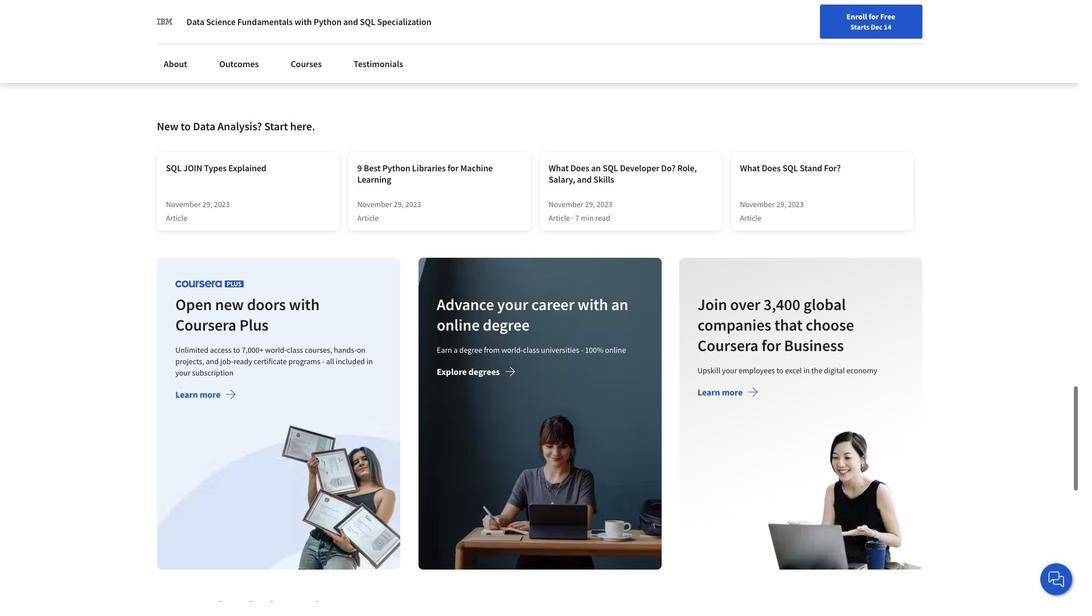 Task type: locate. For each thing, give the bounding box(es) containing it.
0 horizontal spatial online
[[436, 315, 479, 335]]

0 horizontal spatial world-
[[265, 345, 287, 355]]

the
[[432, 18, 445, 30], [568, 46, 581, 57], [811, 366, 822, 376]]

1 horizontal spatial i
[[363, 32, 365, 43]]

4 november from the left
[[740, 199, 775, 210]]

0 vertical spatial data
[[186, 16, 204, 27]]

learn more link down upskill
[[697, 387, 759, 400]]

just
[[812, 18, 826, 30]]

read
[[595, 213, 610, 223]]

global
[[803, 294, 846, 315]]

learned
[[367, 32, 396, 43]]

with inside the advance your career with an online degree
[[577, 294, 608, 315]]

and left "i
[[343, 16, 358, 27]]

0 horizontal spatial python
[[314, 16, 342, 27]]

job:
[[774, 32, 788, 43]]

career
[[531, 294, 574, 315]]

in right excel
[[803, 366, 810, 376]]

from down specialization at the left top of page
[[398, 32, 416, 43]]

skills
[[499, 18, 518, 30]]

new down coursera plus image
[[215, 294, 244, 315]]

own
[[294, 18, 310, 30]]

to
[[212, 18, 220, 30], [463, 32, 471, 43], [627, 46, 635, 57], [831, 46, 839, 57], [181, 119, 191, 133], [233, 345, 240, 355], [776, 366, 783, 376]]

can
[[217, 46, 231, 57]]

0 horizontal spatial learn
[[175, 389, 198, 400]]

1 horizontal spatial learn
[[841, 46, 860, 57]]

does left stand
[[762, 162, 781, 174]]

work."
[[419, 46, 444, 57]]

1 horizontal spatial from
[[483, 345, 499, 355]]

1 vertical spatial the
[[568, 46, 581, 57]]

class up programs
[[287, 345, 303, 355]]

3 29, from the left
[[585, 199, 595, 210]]

courses inside "when i need courses on topics that my university doesn't offer, coursera is one of the best places to go."
[[611, 18, 640, 30]]

from up degrees
[[483, 345, 499, 355]]

coursera up unlimited
[[175, 315, 236, 335]]

2 horizontal spatial for
[[869, 11, 879, 22]]

2023 up read
[[597, 199, 612, 210]]

"when
[[559, 18, 584, 30]]

the right of
[[568, 46, 581, 57]]

python right best
[[382, 162, 410, 174]]

learn more down subscription
[[175, 389, 220, 400]]

does inside what does an sql developer do? role, salary, and skills
[[570, 162, 589, 174]]

1 vertical spatial online
[[605, 345, 626, 355]]

at inside "i directly applied the concepts and skills i learned from my courses to an exciting new project at work."
[[410, 46, 417, 57]]

the left digital
[[811, 366, 822, 376]]

your down the projects,
[[175, 368, 190, 378]]

3 2023 from the left
[[597, 199, 612, 210]]

pace
[[167, 32, 185, 43]]

2 does from the left
[[762, 162, 781, 174]]

i left can
[[213, 46, 215, 57]]

1 horizontal spatial more
[[722, 387, 743, 398]]

been
[[248, 32, 267, 43]]

0 vertical spatial online
[[436, 315, 479, 335]]

-
[[580, 345, 583, 355], [322, 356, 324, 367]]

world-
[[265, 345, 287, 355], [501, 345, 523, 355]]

data left analysis?
[[193, 119, 215, 133]]

testimonials link
[[347, 51, 410, 76]]

new up testimonials
[[363, 46, 379, 57]]

take
[[221, 18, 238, 30]]

0 vertical spatial degree
[[482, 315, 529, 335]]

0 horizontal spatial -
[[322, 356, 324, 367]]

1 what from the left
[[549, 162, 569, 174]]

and left skills
[[577, 174, 592, 185]]

article
[[166, 213, 187, 223], [357, 213, 379, 223], [549, 213, 570, 223], [740, 213, 761, 223]]

1 horizontal spatial new
[[796, 13, 811, 23]]

4 article from the left
[[740, 213, 761, 223]]

2 vertical spatial i
[[213, 46, 215, 57]]

29,
[[202, 199, 212, 210], [394, 199, 404, 210], [585, 199, 595, 210], [776, 199, 786, 210]]

0 horizontal spatial more
[[199, 389, 220, 400]]

your right find
[[779, 13, 794, 23]]

2 vertical spatial for
[[761, 335, 781, 356]]

learn inside "learning isn't just about being better at your job: it's so much more than that. coursera allows me to learn without limits."
[[841, 46, 860, 57]]

your inside "learning isn't just about being better at your job: it's so much more than that. coursera allows me to learn without limits."
[[755, 32, 772, 43]]

november up · on the top right of page
[[549, 199, 583, 210]]

0 horizontal spatial that
[[679, 18, 695, 30]]

an inside "to be able to take courses at my own pace and rhythm has been an amazing experience. i can learn whenever it fits my schedule and mood."
[[269, 32, 279, 43]]

november down 'what does sql stand for?'
[[740, 199, 775, 210]]

more down about
[[837, 32, 857, 43]]

and up exciting
[[482, 18, 497, 30]]

min
[[581, 213, 594, 223]]

does left skills
[[570, 162, 589, 174]]

0 vertical spatial from
[[398, 32, 416, 43]]

0 horizontal spatial courses
[[240, 18, 269, 30]]

english button
[[840, 0, 909, 37]]

1 horizontal spatial in
[[803, 366, 810, 376]]

2 horizontal spatial i
[[586, 18, 589, 30]]

on up offer,
[[642, 18, 652, 30]]

at inside "to be able to take courses at my own pace and rhythm has been an amazing experience. i can learn whenever it fits my schedule and mood."
[[271, 18, 278, 30]]

1 29, from the left
[[202, 199, 212, 210]]

new
[[796, 13, 811, 23], [157, 119, 178, 133]]

your down "learning
[[755, 32, 772, 43]]

courses inside "i directly applied the concepts and skills i learned from my courses to an exciting new project at work."
[[432, 32, 461, 43]]

2 horizontal spatial the
[[811, 366, 822, 376]]

november 29, 2023 article down join at the left
[[166, 199, 230, 223]]

your left career
[[497, 294, 528, 315]]

my up work." at the top left of page
[[418, 32, 430, 43]]

29, up min
[[585, 199, 595, 210]]

learn more down upskill
[[697, 387, 743, 398]]

on up included
[[357, 345, 365, 355]]

sql up learned
[[360, 16, 375, 27]]

your
[[779, 13, 794, 23], [755, 32, 772, 43], [497, 294, 528, 315], [722, 366, 737, 376], [175, 368, 190, 378]]

1 horizontal spatial learn more link
[[697, 387, 759, 400]]

0 horizontal spatial at
[[271, 18, 278, 30]]

outcomes link
[[212, 51, 266, 76]]

more down subscription
[[199, 389, 220, 400]]

coursera down topics
[[650, 32, 684, 43]]

to inside "learning isn't just about being better at your job: it's so much more than that. coursera allows me to learn without limits."
[[831, 46, 839, 57]]

1 horizontal spatial the
[[568, 46, 581, 57]]

coursera up limits."
[[755, 46, 789, 57]]

1 class from the left
[[287, 345, 303, 355]]

1 horizontal spatial that
[[774, 315, 802, 335]]

0 horizontal spatial learn more link
[[175, 389, 236, 403]]

learn down than at top right
[[841, 46, 860, 57]]

learn more for right learn more link
[[697, 387, 743, 398]]

to left go."
[[627, 46, 635, 57]]

my up one
[[696, 18, 708, 30]]

with for doors
[[289, 294, 319, 315]]

2023 down 9 best python libraries for machine learning
[[405, 199, 421, 210]]

learn
[[697, 387, 720, 398], [175, 389, 198, 400]]

2 horizontal spatial november 29, 2023 article
[[740, 199, 804, 223]]

data science fundamentals with python and sql specialization
[[186, 16, 431, 27]]

- left 100%
[[580, 345, 583, 355]]

science
[[206, 16, 236, 27]]

in right included
[[366, 356, 373, 367]]

2023 down 'what does sql stand for?'
[[788, 199, 804, 210]]

courses up offer,
[[611, 18, 640, 30]]

in inside unlimited access to 7,000+ world-class courses, hands-on projects, and job-ready certificate programs - all included in your subscription
[[366, 356, 373, 367]]

0 vertical spatial on
[[642, 18, 652, 30]]

1 horizontal spatial at
[[410, 46, 417, 57]]

"i
[[363, 18, 369, 30]]

1 2023 from the left
[[214, 199, 230, 210]]

"to
[[167, 18, 180, 30]]

1 horizontal spatial python
[[382, 162, 410, 174]]

with inside open new doors with coursera plus
[[289, 294, 319, 315]]

coursera inside "when i need courses on topics that my university doesn't offer, coursera is one of the best places to go."
[[650, 32, 684, 43]]

explore degrees
[[436, 366, 499, 377]]

python inside 9 best python libraries for machine learning
[[382, 162, 410, 174]]

1 vertical spatial that
[[774, 315, 802, 335]]

i down "i
[[363, 32, 365, 43]]

0 vertical spatial that
[[679, 18, 695, 30]]

0 horizontal spatial does
[[570, 162, 589, 174]]

places
[[601, 46, 625, 57]]

1 horizontal spatial what
[[740, 162, 760, 174]]

0 horizontal spatial class
[[287, 345, 303, 355]]

courses link
[[284, 51, 329, 76]]

0 horizontal spatial new
[[157, 119, 178, 133]]

about
[[164, 58, 187, 69]]

0 horizontal spatial what
[[549, 162, 569, 174]]

at
[[271, 18, 278, 30], [900, 18, 908, 30], [410, 46, 417, 57]]

learn up "outcomes"
[[232, 46, 252, 57]]

- left all
[[322, 356, 324, 367]]

and inside what does an sql developer do? role, salary, and skills
[[577, 174, 592, 185]]

to up rhythm
[[212, 18, 220, 30]]

class
[[287, 345, 303, 355], [523, 345, 539, 355]]

world- inside unlimited access to 7,000+ world-class courses, hands-on projects, and job-ready certificate programs - all included in your subscription
[[265, 345, 287, 355]]

0 horizontal spatial learn
[[232, 46, 252, 57]]

degree up earn a degree from world-class universities - 100% online
[[482, 315, 529, 335]]

0 horizontal spatial in
[[366, 356, 373, 367]]

0 horizontal spatial learn more
[[175, 389, 220, 400]]

article for what does sql stand for?
[[740, 213, 761, 223]]

much
[[814, 32, 835, 43]]

at left work." at the top left of page
[[410, 46, 417, 57]]

excel
[[785, 366, 802, 376]]

1 november 29, 2023 article from the left
[[166, 199, 230, 223]]

online up a
[[436, 315, 479, 335]]

29, for an
[[585, 199, 595, 210]]

world- down the advance your career with an online degree
[[501, 345, 523, 355]]

degree right a
[[459, 345, 482, 355]]

i
[[586, 18, 589, 30], [363, 32, 365, 43], [213, 46, 215, 57]]

new to data analysis? start here.
[[157, 119, 315, 133]]

2 learn from the left
[[841, 46, 860, 57]]

to inside "when i need courses on topics that my university doesn't offer, coursera is one of the best places to go."
[[627, 46, 635, 57]]

0 horizontal spatial on
[[357, 345, 365, 355]]

your inside the advance your career with an online degree
[[497, 294, 528, 315]]

the right "applied"
[[432, 18, 445, 30]]

data right "to
[[186, 16, 204, 27]]

with right 'doors'
[[289, 294, 319, 315]]

1 does from the left
[[570, 162, 589, 174]]

at up whenever
[[271, 18, 278, 30]]

1 article from the left
[[166, 213, 187, 223]]

1 horizontal spatial learn more
[[697, 387, 743, 398]]

over
[[730, 294, 760, 315]]

that left 'choose' at the right bottom of page
[[774, 315, 802, 335]]

learn down the projects,
[[175, 389, 198, 400]]

1 november from the left
[[166, 199, 201, 210]]

testimonials
[[354, 58, 403, 69]]

and up experience.
[[187, 32, 202, 43]]

data
[[186, 16, 204, 27], [193, 119, 215, 133]]

2023 for types
[[214, 199, 230, 210]]

2 horizontal spatial at
[[900, 18, 908, 30]]

without
[[862, 46, 892, 57]]

2 november 29, 2023 article from the left
[[357, 199, 421, 223]]

november down join at the left
[[166, 199, 201, 210]]

new inside "i directly applied the concepts and skills i learned from my courses to an exciting new project at work."
[[363, 46, 379, 57]]

coursera up upskill
[[697, 335, 758, 356]]

november 29, 2023 article down 'what does sql stand for?'
[[740, 199, 804, 223]]

be
[[182, 18, 192, 30]]

learn inside "to be able to take courses at my own pace and rhythm has been an amazing experience. i can learn whenever it fits my schedule and mood."
[[232, 46, 252, 57]]

1 horizontal spatial on
[[642, 18, 652, 30]]

None search field
[[162, 7, 436, 30]]

1 vertical spatial python
[[382, 162, 410, 174]]

english
[[861, 13, 888, 24]]

class inside unlimited access to 7,000+ world-class courses, hands-on projects, and job-ready certificate programs - all included in your subscription
[[287, 345, 303, 355]]

0 vertical spatial python
[[314, 16, 342, 27]]

on inside unlimited access to 7,000+ world-class courses, hands-on projects, and job-ready certificate programs - all included in your subscription
[[357, 345, 365, 355]]

what for what does an sql developer do? role, salary, and skills
[[549, 162, 569, 174]]

dec
[[871, 22, 882, 31]]

2 what from the left
[[740, 162, 760, 174]]

to up the ready
[[233, 345, 240, 355]]

3 november 29, 2023 article from the left
[[740, 199, 804, 223]]

1 vertical spatial new
[[215, 294, 244, 315]]

1 vertical spatial on
[[357, 345, 365, 355]]

3 november from the left
[[549, 199, 583, 210]]

courses,
[[304, 345, 332, 355]]

sql left "developer"
[[603, 162, 618, 174]]

open new doors with coursera plus
[[175, 294, 319, 335]]

online
[[436, 315, 479, 335], [605, 345, 626, 355]]

1 horizontal spatial learn
[[697, 387, 720, 398]]

role,
[[677, 162, 697, 174]]

i left the need
[[586, 18, 589, 30]]

your for upskill your employees to excel in the digital economy
[[722, 366, 737, 376]]

your right upskill
[[722, 366, 737, 376]]

machine
[[460, 162, 493, 174]]

degrees
[[468, 366, 499, 377]]

1 horizontal spatial does
[[762, 162, 781, 174]]

0 vertical spatial the
[[432, 18, 445, 30]]

1 vertical spatial new
[[157, 119, 178, 133]]

november for sql join types explained
[[166, 199, 201, 210]]

courses up the been
[[240, 18, 269, 30]]

university
[[559, 32, 596, 43]]

for up dec at the top of the page
[[869, 11, 879, 22]]

and up subscription
[[206, 356, 218, 367]]

to inside "i directly applied the concepts and skills i learned from my courses to an exciting new project at work."
[[463, 32, 471, 43]]

2023 for an
[[597, 199, 612, 210]]

at right 14 on the top of the page
[[900, 18, 908, 30]]

on inside "when i need courses on topics that my university doesn't offer, coursera is one of the best places to go."
[[642, 18, 652, 30]]

upskill
[[697, 366, 720, 376]]

1 learn from the left
[[232, 46, 252, 57]]

november 29, 2023 article · 7 min read
[[549, 199, 612, 223]]

new
[[363, 46, 379, 57], [215, 294, 244, 315]]

more for the left learn more link
[[199, 389, 220, 400]]

0 vertical spatial i
[[586, 18, 589, 30]]

4 2023 from the left
[[788, 199, 804, 210]]

2 world- from the left
[[501, 345, 523, 355]]

python right own
[[314, 16, 342, 27]]

1 vertical spatial for
[[448, 162, 459, 174]]

1 vertical spatial i
[[363, 32, 365, 43]]

sql
[[360, 16, 375, 27], [166, 162, 182, 174], [603, 162, 618, 174], [782, 162, 798, 174]]

for up employees
[[761, 335, 781, 356]]

economy
[[846, 366, 877, 376]]

1 horizontal spatial class
[[523, 345, 539, 355]]

learn for has
[[232, 46, 252, 57]]

with for fundamentals
[[294, 16, 312, 27]]

29, down types
[[202, 199, 212, 210]]

your for find your new career
[[779, 13, 794, 23]]

unlimited access to 7,000+ world-class courses, hands-on projects, and job-ready certificate programs - all included in your subscription
[[175, 345, 373, 378]]

class left universities
[[523, 345, 539, 355]]

november 29, 2023 article down learning
[[357, 199, 421, 223]]

0 horizontal spatial november 29, 2023 article
[[166, 199, 230, 223]]

2 class from the left
[[523, 345, 539, 355]]

2 horizontal spatial more
[[837, 32, 857, 43]]

more down employees
[[722, 387, 743, 398]]

1 horizontal spatial november 29, 2023 article
[[357, 199, 421, 223]]

1 horizontal spatial courses
[[432, 32, 461, 43]]

that inside "when i need courses on topics that my university doesn't offer, coursera is one of the best places to go."
[[679, 18, 695, 30]]

1 vertical spatial -
[[322, 356, 324, 367]]

0 vertical spatial -
[[580, 345, 583, 355]]

allows
[[791, 46, 815, 57]]

2 29, from the left
[[394, 199, 404, 210]]

i inside "when i need courses on topics that my university doesn't offer, coursera is one of the best places to go."
[[586, 18, 589, 30]]

1 world- from the left
[[265, 345, 287, 355]]

does for an
[[570, 162, 589, 174]]

does for sql
[[762, 162, 781, 174]]

- inside unlimited access to 7,000+ world-class courses, hands-on projects, and job-ready certificate programs - all included in your subscription
[[322, 356, 324, 367]]

29, for python
[[394, 199, 404, 210]]

with right career
[[577, 294, 608, 315]]

online right 100%
[[605, 345, 626, 355]]

subscription
[[192, 368, 233, 378]]

0 vertical spatial for
[[869, 11, 879, 22]]

november down learning
[[357, 199, 392, 210]]

courses up work." at the top left of page
[[432, 32, 461, 43]]

about
[[828, 18, 850, 30]]

projects,
[[175, 356, 204, 367]]

learn more link down subscription
[[175, 389, 236, 403]]

learn down upskill
[[697, 387, 720, 398]]

2023 inside the november 29, 2023 article · 7 min read
[[597, 199, 612, 210]]

from inside "i directly applied the concepts and skills i learned from my courses to an exciting new project at work."
[[398, 32, 416, 43]]

and down can
[[217, 59, 232, 71]]

to down concepts
[[463, 32, 471, 43]]

2 article from the left
[[357, 213, 379, 223]]

2023 down sql join types explained
[[214, 199, 230, 210]]

to right me
[[831, 46, 839, 57]]

3 article from the left
[[549, 213, 570, 223]]

amazing
[[281, 32, 313, 43]]

learning
[[357, 174, 391, 185]]

sql left stand
[[782, 162, 798, 174]]

libraries
[[412, 162, 446, 174]]

business
[[784, 335, 844, 356]]

29, down 'what does sql stand for?'
[[776, 199, 786, 210]]

2 vertical spatial the
[[811, 366, 822, 376]]

9 best python libraries for machine learning
[[357, 162, 493, 185]]

29, inside the november 29, 2023 article · 7 min read
[[585, 199, 595, 210]]

1 horizontal spatial world-
[[501, 345, 523, 355]]

·
[[572, 213, 574, 223]]

2 2023 from the left
[[405, 199, 421, 210]]

world- up certificate in the left of the page
[[265, 345, 287, 355]]

1 horizontal spatial new
[[363, 46, 379, 57]]

for left machine
[[448, 162, 459, 174]]

chat with us image
[[1047, 571, 1065, 589]]

sql left join at the left
[[166, 162, 182, 174]]

what inside what does an sql developer do? role, salary, and skills
[[549, 162, 569, 174]]

find your new career
[[763, 13, 834, 23]]

limits."
[[755, 59, 781, 71]]

2023
[[214, 199, 230, 210], [405, 199, 421, 210], [597, 199, 612, 210], [788, 199, 804, 210]]

1 horizontal spatial -
[[580, 345, 583, 355]]

1 horizontal spatial for
[[761, 335, 781, 356]]

with up amazing
[[294, 16, 312, 27]]

4 29, from the left
[[776, 199, 786, 210]]

november inside the november 29, 2023 article · 7 min read
[[549, 199, 583, 210]]

0 horizontal spatial the
[[432, 18, 445, 30]]

that up "is"
[[679, 18, 695, 30]]

article inside the november 29, 2023 article · 7 min read
[[549, 213, 570, 223]]

2 november from the left
[[357, 199, 392, 210]]

1 vertical spatial from
[[483, 345, 499, 355]]

free
[[880, 11, 895, 22]]

0 horizontal spatial new
[[215, 294, 244, 315]]

0 vertical spatial new
[[363, 46, 379, 57]]

0 horizontal spatial from
[[398, 32, 416, 43]]

learn for more
[[841, 46, 860, 57]]

29, down 9 best python libraries for machine learning
[[394, 199, 404, 210]]

coursera
[[650, 32, 684, 43], [755, 46, 789, 57], [175, 315, 236, 335], [697, 335, 758, 356]]

from
[[398, 32, 416, 43], [483, 345, 499, 355]]

0 horizontal spatial for
[[448, 162, 459, 174]]

2 horizontal spatial courses
[[611, 18, 640, 30]]

learn more link
[[697, 387, 759, 400], [175, 389, 236, 403]]

0 horizontal spatial i
[[213, 46, 215, 57]]

at inside "learning isn't just about being better at your job: it's so much more than that. coursera allows me to learn without limits."
[[900, 18, 908, 30]]

for inside the join over 3,400 global companies that choose coursera for business
[[761, 335, 781, 356]]

at for courses
[[271, 18, 278, 30]]



Task type: vqa. For each thing, say whether or not it's contained in the screenshot.
Does to the right
yes



Task type: describe. For each thing, give the bounding box(es) containing it.
more inside "learning isn't just about being better at your job: it's so much more than that. coursera allows me to learn without limits."
[[837, 32, 857, 43]]

unlimited
[[175, 345, 208, 355]]

plus
[[239, 315, 268, 335]]

2023 for python
[[405, 199, 421, 210]]

exciting
[[484, 32, 513, 43]]

coursera plus image
[[175, 280, 243, 288]]

november for 9 best python libraries for machine learning
[[357, 199, 392, 210]]

skills
[[594, 174, 614, 185]]

topics
[[654, 18, 677, 30]]

experience.
[[167, 46, 211, 57]]

article for 9 best python libraries for machine learning
[[357, 213, 379, 223]]

november 29, 2023 article for join
[[166, 199, 230, 223]]

mood."
[[233, 59, 261, 71]]

employees
[[739, 366, 775, 376]]

concepts
[[447, 18, 481, 30]]

for?
[[824, 162, 841, 174]]

earn
[[436, 345, 452, 355]]

advance
[[436, 294, 494, 315]]

what for what does sql stand for?
[[740, 162, 760, 174]]

coursera inside "learning isn't just about being better at your job: it's so much more than that. coursera allows me to learn without limits."
[[755, 46, 789, 57]]

fits
[[300, 46, 312, 57]]

companies
[[697, 315, 771, 335]]

career
[[812, 13, 834, 23]]

with for career
[[577, 294, 608, 315]]

it
[[293, 46, 298, 57]]

courses
[[291, 58, 322, 69]]

my inside "when i need courses on topics that my university doesn't offer, coursera is one of the best places to go."
[[696, 18, 708, 30]]

salary,
[[549, 174, 575, 185]]

and inside unlimited access to 7,000+ world-class courses, hands-on projects, and job-ready certificate programs - all included in your subscription
[[206, 356, 218, 367]]

need
[[590, 18, 610, 30]]

schedule
[[181, 59, 215, 71]]

i inside "to be able to take courses at my own pace and rhythm has been an amazing experience. i can learn whenever it fits my schedule and mood."
[[213, 46, 215, 57]]

stand
[[800, 162, 822, 174]]

new inside open new doors with coursera plus
[[215, 294, 244, 315]]

analysis?
[[218, 119, 262, 133]]

developer
[[620, 162, 659, 174]]

me
[[817, 46, 829, 57]]

whenever
[[254, 46, 291, 57]]

than
[[859, 32, 877, 43]]

find your new career link
[[757, 11, 840, 26]]

world- for from
[[501, 345, 523, 355]]

more for right learn more link
[[722, 387, 743, 398]]

1 vertical spatial data
[[193, 119, 215, 133]]

9
[[357, 162, 362, 174]]

join over 3,400 global companies that choose coursera for business
[[697, 294, 854, 356]]

for inside 9 best python libraries for machine learning
[[448, 162, 459, 174]]

november 29, 2023 article for does
[[740, 199, 804, 223]]

show notifications image
[[925, 14, 939, 28]]

"when i need courses on topics that my university doesn't offer, coursera is one of the best places to go."
[[559, 18, 708, 57]]

0 vertical spatial new
[[796, 13, 811, 23]]

i inside "i directly applied the concepts and skills i learned from my courses to an exciting new project at work."
[[363, 32, 365, 43]]

my inside "i directly applied the concepts and skills i learned from my courses to an exciting new project at work."
[[418, 32, 430, 43]]

hands-
[[334, 345, 357, 355]]

job-
[[220, 356, 233, 367]]

29, for types
[[202, 199, 212, 210]]

an inside the advance your career with an online degree
[[611, 294, 628, 315]]

sql inside what does an sql developer do? role, salary, and skills
[[603, 162, 618, 174]]

1 vertical spatial degree
[[459, 345, 482, 355]]

"learning isn't just about being better at your job: it's so much more than that. coursera allows me to learn without limits."
[[755, 18, 908, 71]]

project
[[381, 46, 408, 57]]

certificate
[[253, 356, 287, 367]]

ibm image
[[157, 14, 173, 30]]

degree inside the advance your career with an online degree
[[482, 315, 529, 335]]

sql join types explained
[[166, 162, 266, 174]]

best
[[583, 46, 599, 57]]

and inside "i directly applied the concepts and skills i learned from my courses to an exciting new project at work."
[[482, 18, 497, 30]]

universities
[[541, 345, 579, 355]]

starts
[[850, 22, 869, 31]]

courses inside "to be able to take courses at my own pace and rhythm has been an amazing experience. i can learn whenever it fits my schedule and mood."
[[240, 18, 269, 30]]

so
[[803, 32, 812, 43]]

that inside the join over 3,400 global companies that choose coursera for business
[[774, 315, 802, 335]]

rhythm
[[203, 32, 231, 43]]

better
[[875, 18, 898, 30]]

specialization
[[377, 16, 431, 27]]

at for better
[[900, 18, 908, 30]]

november for what does sql stand for?
[[740, 199, 775, 210]]

earn a degree from world-class universities - 100% online
[[436, 345, 626, 355]]

to inside unlimited access to 7,000+ world-class courses, hands-on projects, and job-ready certificate programs - all included in your subscription
[[233, 345, 240, 355]]

29, for sql
[[776, 199, 786, 210]]

has
[[233, 32, 247, 43]]

join
[[697, 294, 727, 315]]

world- for 7,000+
[[265, 345, 287, 355]]

7,000+
[[241, 345, 263, 355]]

to up join at the left
[[181, 119, 191, 133]]

class for courses,
[[287, 345, 303, 355]]

to left excel
[[776, 366, 783, 376]]

the inside "when i need courses on topics that my university doesn't offer, coursera is one of the best places to go."
[[568, 46, 581, 57]]

14
[[884, 22, 891, 31]]

explore degrees link
[[436, 366, 515, 380]]

fundamentals
[[237, 16, 293, 27]]

what does sql stand for?
[[740, 162, 841, 174]]

my left own
[[280, 18, 292, 30]]

advance your career with an online degree
[[436, 294, 628, 335]]

2023 for sql
[[788, 199, 804, 210]]

programs
[[288, 356, 320, 367]]

learn more for the left learn more link
[[175, 389, 220, 400]]

enroll for free starts dec 14
[[846, 11, 895, 31]]

ready
[[233, 356, 252, 367]]

upskill your employees to excel in the digital economy
[[697, 366, 877, 376]]

explore
[[436, 366, 466, 377]]

enroll
[[846, 11, 867, 22]]

outcomes
[[219, 58, 259, 69]]

1 horizontal spatial online
[[605, 345, 626, 355]]

to inside "to be able to take courses at my own pace and rhythm has been an amazing experience. i can learn whenever it fits my schedule and mood."
[[212, 18, 220, 30]]

article for sql join types explained
[[166, 213, 187, 223]]

for inside enroll for free starts dec 14
[[869, 11, 879, 22]]

an inside "i directly applied the concepts and skills i learned from my courses to an exciting new project at work."
[[472, 32, 482, 43]]

is
[[686, 32, 692, 43]]

able
[[193, 18, 210, 30]]

article for what does an sql developer do? role, salary, and skills
[[549, 213, 570, 223]]

coursera inside open new doors with coursera plus
[[175, 315, 236, 335]]

your for advance your career with an online degree
[[497, 294, 528, 315]]

types
[[204, 162, 227, 174]]

an inside what does an sql developer do? role, salary, and skills
[[591, 162, 601, 174]]

best
[[364, 162, 381, 174]]

learn for the left learn more link
[[175, 389, 198, 400]]

my down experience.
[[167, 59, 179, 71]]

coursera inside the join over 3,400 global companies that choose coursera for business
[[697, 335, 758, 356]]

go."
[[637, 46, 651, 57]]

online inside the advance your career with an online degree
[[436, 315, 479, 335]]

november 29, 2023 article for best
[[357, 199, 421, 223]]

join
[[183, 162, 202, 174]]

your inside unlimited access to 7,000+ world-class courses, hands-on projects, and job-ready certificate programs - all included in your subscription
[[175, 368, 190, 378]]

november for what does an sql developer do? role, salary, and skills
[[549, 199, 583, 210]]

the inside "i directly applied the concepts and skills i learned from my courses to an exciting new project at work."
[[432, 18, 445, 30]]

3,400
[[763, 294, 800, 315]]

all
[[326, 356, 334, 367]]

choose
[[806, 315, 854, 335]]

learn for right learn more link
[[697, 387, 720, 398]]

of
[[559, 46, 566, 57]]

class for universities
[[523, 345, 539, 355]]

"to be able to take courses at my own pace and rhythm has been an amazing experience. i can learn whenever it fits my schedule and mood."
[[167, 18, 313, 71]]

being
[[852, 18, 873, 30]]



